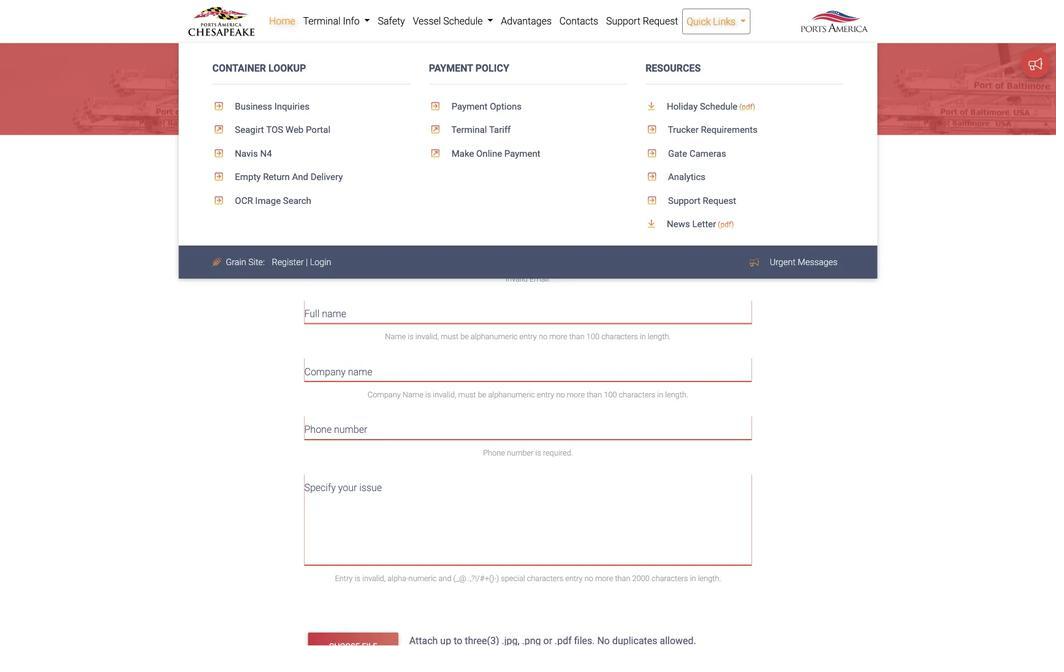 Task type: describe. For each thing, give the bounding box(es) containing it.
cameras
[[690, 148, 726, 159]]

2000
[[632, 574, 650, 583]]

make online payment
[[449, 148, 541, 159]]

vessel schedule
[[413, 15, 485, 27]]

return
[[263, 172, 290, 183]]

0 vertical spatial support request
[[606, 15, 678, 27]]

ocr
[[235, 195, 253, 206]]

2 vertical spatial payment
[[504, 148, 541, 159]]

entry inside company name company name is invalid, must be alphanumeric entry no more than 100 characters in length.
[[537, 390, 554, 400]]

invalid email.
[[506, 274, 551, 284]]

resources
[[646, 63, 701, 74]]

portal
[[306, 125, 331, 135]]

2 vertical spatial entry
[[566, 574, 583, 583]]

lookup
[[269, 63, 306, 74]]

holiday schedule (pdf)
[[665, 101, 756, 112]]

register link
[[272, 257, 304, 267]]

2 vertical spatial no
[[585, 574, 593, 583]]

request inside "quick links" element
[[703, 195, 736, 206]]

(pdf) for letter
[[718, 221, 734, 229]]

contacts link
[[556, 9, 602, 33]]

requirements
[[701, 125, 758, 135]]

entry is invalid, alpha-numeric and (_@.:,?!/#+()-) special characters entry no more than 2000 characters in length.
[[335, 574, 721, 583]]

0 vertical spatial more
[[550, 332, 567, 342]]

business
[[235, 101, 272, 112]]

payment for payment policy
[[429, 63, 473, 74]]

in inside company name company name is invalid, must be alphanumeric entry no more than 100 characters in length.
[[657, 390, 664, 400]]

0 horizontal spatial request
[[643, 15, 678, 27]]

0 horizontal spatial 100
[[587, 332, 600, 342]]

(_@.:,?!/#+()-
[[453, 574, 497, 583]]

1 horizontal spatial home
[[269, 15, 295, 27]]

business inquiries link
[[212, 95, 411, 118]]

specify your issue
[[304, 482, 382, 494]]

0 vertical spatial alphanumeric
[[471, 332, 518, 342]]

alphanumeric inside company name company name is invalid, must be alphanumeric entry no more than 100 characters in length.
[[488, 390, 535, 400]]

100 inside company name company name is invalid, must be alphanumeric entry no more than 100 characters in length.
[[604, 390, 617, 400]]

0 vertical spatial no
[[539, 332, 548, 342]]

safety
[[378, 15, 405, 27]]

Specify your issue text field
[[304, 474, 752, 566]]

seagirt
[[235, 125, 264, 135]]

preadvise
[[304, 208, 347, 220]]

and
[[439, 574, 452, 583]]

assistance
[[350, 208, 397, 220]]

Company name text field
[[304, 358, 752, 382]]

company name company name is invalid, must be alphanumeric entry no more than 100 characters in length.
[[304, 366, 689, 400]]

schedule for holiday
[[700, 101, 738, 112]]

policy
[[476, 63, 509, 74]]

info
[[343, 15, 360, 27]]

seagirt tos web portal
[[233, 125, 331, 135]]

arrow to bottom image for holiday schedule
[[646, 102, 665, 111]]

vessel schedule link
[[409, 9, 497, 33]]

contacts
[[560, 15, 599, 27]]

site:
[[248, 257, 265, 267]]

no inside company name company name is invalid, must be alphanumeric entry no more than 100 characters in length.
[[556, 390, 565, 400]]

number for phone number
[[334, 424, 367, 436]]

|
[[306, 257, 308, 267]]

holiday
[[667, 101, 698, 112]]

support request inside "quick links" element
[[666, 195, 736, 206]]

length. inside company name company name is invalid, must be alphanumeric entry no more than 100 characters in length.
[[665, 390, 689, 400]]

1 vertical spatial home link
[[189, 158, 215, 173]]

2 vertical spatial more
[[595, 574, 613, 583]]

0 vertical spatial than
[[569, 332, 585, 342]]

terminal info link
[[299, 9, 374, 33]]

gate cameras link
[[646, 142, 844, 165]]

specify
[[304, 482, 336, 494]]

search
[[283, 195, 311, 206]]

empty return and delivery
[[233, 172, 343, 183]]

2 vertical spatial length.
[[698, 574, 721, 583]]

phone number
[[304, 424, 367, 436]]

invalid, inside company name company name is invalid, must be alphanumeric entry no more than 100 characters in length.
[[433, 390, 456, 400]]

2 horizontal spatial in
[[690, 574, 696, 583]]

terminal tariff link
[[429, 118, 627, 142]]

quick
[[687, 16, 711, 27]]

safety link
[[374, 9, 409, 33]]

advantages link
[[497, 9, 556, 33]]

full name
[[304, 308, 346, 320]]

preadvise assistance
[[304, 208, 397, 220]]

make online payment link
[[429, 142, 627, 165]]

entry
[[335, 574, 353, 583]]

more inside company name company name is invalid, must be alphanumeric entry no more than 100 characters in length.
[[567, 390, 585, 400]]

mail
[[313, 250, 331, 262]]

tariff
[[489, 125, 511, 135]]

login
[[310, 257, 331, 267]]

your
[[338, 482, 357, 494]]

analytics link
[[646, 165, 844, 189]]

links
[[713, 16, 736, 27]]

navis n4 link
[[212, 142, 411, 165]]

Full name text field
[[304, 300, 752, 324]]

payment options link
[[429, 95, 627, 118]]

name for company
[[348, 366, 373, 378]]

login link
[[310, 257, 331, 267]]

E-mail email field
[[304, 242, 752, 266]]

name is invalid, must be alphanumeric entry no more than 100 characters in length.
[[385, 332, 671, 342]]

2 vertical spatial than
[[615, 574, 631, 583]]

0 vertical spatial entry
[[520, 332, 537, 342]]

numeric
[[409, 574, 437, 583]]

business inquiries
[[233, 101, 310, 112]]

n4
[[260, 148, 272, 159]]

empty return and delivery link
[[212, 165, 411, 189]]

grain site:
[[226, 257, 265, 267]]

trucker
[[668, 125, 699, 135]]

Attach up to three(3) .jpg, .png or .pdf files. No duplicates allowed. text field
[[408, 630, 754, 647]]

terminal tariff
[[449, 125, 511, 135]]

invalid, for specify your issue
[[362, 574, 386, 583]]

than inside company name company name is invalid, must be alphanumeric entry no more than 100 characters in length.
[[587, 390, 602, 400]]

arrow to bottom image for news letter
[[646, 220, 665, 229]]

0 horizontal spatial company
[[304, 366, 346, 378]]

wheat image
[[212, 258, 224, 267]]



Task type: locate. For each thing, give the bounding box(es) containing it.
0 horizontal spatial no
[[539, 332, 548, 342]]

)
[[497, 574, 499, 583]]

1 vertical spatial name
[[348, 366, 373, 378]]

1 vertical spatial (pdf)
[[718, 221, 734, 229]]

make
[[452, 148, 474, 159]]

1 vertical spatial name
[[403, 390, 424, 400]]

issue
[[359, 482, 382, 494]]

support request
[[606, 15, 678, 27], [666, 195, 736, 206]]

must inside company name company name is invalid, must be alphanumeric entry no more than 100 characters in length.
[[458, 390, 476, 400]]

required.
[[543, 448, 573, 458]]

support down analytics
[[668, 195, 701, 206]]

terminal for terminal info
[[303, 15, 341, 27]]

length.
[[648, 332, 671, 342], [665, 390, 689, 400], [698, 574, 721, 583]]

1 vertical spatial payment
[[452, 101, 488, 112]]

1 vertical spatial than
[[587, 390, 602, 400]]

trucker requirements link
[[646, 118, 844, 142]]

entry
[[520, 332, 537, 342], [537, 390, 554, 400], [566, 574, 583, 583]]

(pdf) right letter
[[718, 221, 734, 229]]

email.
[[530, 274, 551, 284]]

characters
[[602, 332, 638, 342], [619, 390, 656, 400], [527, 574, 564, 583], [652, 574, 688, 583]]

arrow to bottom image
[[646, 102, 665, 111], [646, 220, 665, 229]]

0 horizontal spatial phone
[[304, 424, 332, 436]]

0 horizontal spatial terminal
[[303, 15, 341, 27]]

1 vertical spatial more
[[567, 390, 585, 400]]

quick links element
[[179, 43, 878, 279]]

bullhorn image
[[749, 258, 762, 267]]

(pdf) for schedule
[[740, 103, 756, 111]]

full
[[304, 308, 320, 320]]

payment options
[[449, 101, 522, 112]]

characters inside company name company name is invalid, must be alphanumeric entry no more than 100 characters in length.
[[619, 390, 656, 400]]

0 vertical spatial invalid,
[[416, 332, 439, 342]]

0 horizontal spatial number
[[334, 424, 367, 436]]

payment policy
[[429, 63, 509, 74]]

support request link up letter
[[646, 189, 844, 213]]

1 vertical spatial number
[[507, 448, 534, 458]]

2 vertical spatial invalid,
[[362, 574, 386, 583]]

request
[[643, 15, 678, 27], [703, 195, 736, 206]]

0 vertical spatial arrow to bottom image
[[646, 102, 665, 111]]

schedule
[[443, 15, 483, 27], [700, 101, 738, 112]]

0 horizontal spatial than
[[569, 332, 585, 342]]

0 horizontal spatial support
[[228, 159, 263, 171]]

2 horizontal spatial than
[[615, 574, 631, 583]]

support right contacts link on the top
[[606, 15, 641, 27]]

1 horizontal spatial than
[[587, 390, 602, 400]]

0 vertical spatial request
[[643, 15, 678, 27]]

0 vertical spatial phone
[[304, 424, 332, 436]]

0 horizontal spatial home link
[[189, 158, 215, 173]]

ocr image search
[[233, 195, 311, 206]]

0 vertical spatial be
[[461, 332, 469, 342]]

phone up specify
[[304, 424, 332, 436]]

no down full name text box
[[539, 332, 548, 342]]

support inside "quick links" element
[[668, 195, 701, 206]]

home link left navis
[[189, 158, 215, 173]]

0 horizontal spatial home
[[189, 159, 215, 171]]

support
[[606, 15, 641, 27], [228, 159, 263, 171], [668, 195, 701, 206]]

special
[[501, 574, 525, 583]]

number for phone number is required.
[[507, 448, 534, 458]]

phone for phone number is required.
[[483, 448, 505, 458]]

Phone number text field
[[304, 416, 752, 440]]

name inside company name company name is invalid, must be alphanumeric entry no more than 100 characters in length.
[[403, 390, 424, 400]]

terminal for terminal tariff
[[451, 125, 487, 135]]

0 vertical spatial payment
[[429, 63, 473, 74]]

0 vertical spatial in
[[640, 332, 646, 342]]

phone number is required.
[[483, 448, 573, 458]]

vessel
[[413, 15, 441, 27]]

messages
[[798, 257, 838, 267]]

urgent
[[770, 257, 796, 267]]

1 horizontal spatial terminal
[[451, 125, 487, 135]]

arrow to bottom image left the holiday
[[646, 102, 665, 111]]

invalid,
[[416, 332, 439, 342], [433, 390, 456, 400], [362, 574, 386, 583]]

0 horizontal spatial name
[[322, 308, 346, 320]]

is inside company name company name is invalid, must be alphanumeric entry no more than 100 characters in length.
[[425, 390, 431, 400]]

gate cameras
[[666, 148, 726, 159]]

0 horizontal spatial entry
[[520, 332, 537, 342]]

name for full
[[322, 308, 346, 320]]

support request link left quick
[[602, 9, 682, 33]]

container
[[212, 63, 266, 74]]

alphanumeric
[[471, 332, 518, 342], [488, 390, 535, 400]]

number down phone number text box
[[507, 448, 534, 458]]

alpha-
[[388, 574, 409, 583]]

no down company name text field
[[556, 390, 565, 400]]

no left 2000
[[585, 574, 593, 583]]

invalid, for full name
[[416, 332, 439, 342]]

more down company name text field
[[567, 390, 585, 400]]

e-
[[304, 250, 313, 262]]

phone
[[304, 424, 332, 436], [483, 448, 505, 458]]

gate
[[668, 148, 687, 159]]

web
[[286, 125, 304, 135]]

0 horizontal spatial in
[[640, 332, 646, 342]]

1 horizontal spatial no
[[556, 390, 565, 400]]

alphanumeric down full name text box
[[471, 332, 518, 342]]

name
[[322, 308, 346, 320], [348, 366, 373, 378]]

number up your
[[334, 424, 367, 436]]

0 vertical spatial 100
[[587, 332, 600, 342]]

1 arrow to bottom image from the top
[[646, 102, 665, 111]]

is
[[408, 332, 414, 342], [425, 390, 431, 400], [536, 448, 541, 458], [355, 574, 360, 583]]

1 vertical spatial entry
[[537, 390, 554, 400]]

more
[[550, 332, 567, 342], [567, 390, 585, 400], [595, 574, 613, 583]]

entry down full name text box
[[520, 332, 537, 342]]

more down full name text box
[[550, 332, 567, 342]]

analytics
[[666, 172, 706, 183]]

payment left policy
[[429, 63, 473, 74]]

0 horizontal spatial (pdf)
[[718, 221, 734, 229]]

payment up terminal tariff
[[452, 101, 488, 112]]

terminal up make in the top of the page
[[451, 125, 487, 135]]

0 vertical spatial support request link
[[602, 9, 682, 33]]

0 vertical spatial company
[[304, 366, 346, 378]]

2 horizontal spatial entry
[[566, 574, 583, 583]]

0 vertical spatial terminal
[[303, 15, 341, 27]]

1 vertical spatial support request link
[[646, 189, 844, 213]]

navis
[[235, 148, 258, 159]]

seagirt tos web portal link
[[212, 118, 411, 142]]

1 vertical spatial alphanumeric
[[488, 390, 535, 400]]

0 vertical spatial support
[[606, 15, 641, 27]]

no
[[539, 332, 548, 342], [556, 390, 565, 400], [585, 574, 593, 583]]

quick links
[[687, 16, 738, 27]]

2 horizontal spatial no
[[585, 574, 593, 583]]

1 horizontal spatial in
[[657, 390, 664, 400]]

entry up attach up to three(3) .jpg, .png or .pdf files. no duplicates allowed. text box
[[566, 574, 583, 583]]

inquiries
[[275, 101, 310, 112]]

1 vertical spatial phone
[[483, 448, 505, 458]]

quick links link
[[682, 9, 751, 34]]

0 vertical spatial number
[[334, 424, 367, 436]]

urgent messages
[[770, 257, 838, 267]]

(pdf)
[[740, 103, 756, 111], [718, 221, 734, 229]]

0 vertical spatial name
[[385, 332, 406, 342]]

1 vertical spatial in
[[657, 390, 664, 400]]

container lookup
[[212, 63, 306, 74]]

1 vertical spatial invalid,
[[433, 390, 456, 400]]

1 vertical spatial must
[[458, 390, 476, 400]]

payment down terminal tariff 'link'
[[504, 148, 541, 159]]

1 horizontal spatial schedule
[[700, 101, 738, 112]]

request up letter
[[703, 195, 736, 206]]

phone for phone number
[[304, 424, 332, 436]]

1 vertical spatial support request
[[666, 195, 736, 206]]

1 vertical spatial request
[[703, 195, 736, 206]]

0 vertical spatial home link
[[265, 9, 299, 33]]

1 horizontal spatial name
[[348, 366, 373, 378]]

1 horizontal spatial be
[[478, 390, 486, 400]]

alphanumeric down company name text field
[[488, 390, 535, 400]]

name inside company name company name is invalid, must be alphanumeric entry no more than 100 characters in length.
[[348, 366, 373, 378]]

schedule right vessel
[[443, 15, 483, 27]]

1 horizontal spatial company
[[368, 390, 401, 400]]

more left 2000
[[595, 574, 613, 583]]

home link
[[265, 9, 299, 33], [189, 158, 215, 173]]

payment for payment options
[[452, 101, 488, 112]]

0 vertical spatial schedule
[[443, 15, 483, 27]]

support request left quick
[[606, 15, 678, 27]]

1 vertical spatial home
[[189, 159, 215, 171]]

register | login
[[272, 257, 331, 267]]

100
[[587, 332, 600, 342], [604, 390, 617, 400]]

image
[[255, 195, 281, 206]]

phone down phone number text box
[[483, 448, 505, 458]]

1 vertical spatial 100
[[604, 390, 617, 400]]

support request up news letter (pdf)
[[666, 195, 736, 206]]

(pdf) inside news letter (pdf)
[[718, 221, 734, 229]]

1 horizontal spatial number
[[507, 448, 534, 458]]

(pdf) up trucker requirements link
[[740, 103, 756, 111]]

terminal left info
[[303, 15, 341, 27]]

1 vertical spatial terminal
[[451, 125, 487, 135]]

company
[[304, 366, 346, 378], [368, 390, 401, 400]]

home link up lookup
[[265, 9, 299, 33]]

and
[[292, 172, 308, 183]]

news letter (pdf)
[[665, 219, 734, 230]]

1 vertical spatial support
[[228, 159, 263, 171]]

1 vertical spatial arrow to bottom image
[[646, 220, 665, 229]]

1 horizontal spatial 100
[[604, 390, 617, 400]]

grain
[[226, 257, 246, 267]]

schedule inside "quick links" element
[[700, 101, 738, 112]]

1 vertical spatial company
[[368, 390, 401, 400]]

advantages
[[501, 15, 552, 27]]

be down company name text field
[[478, 390, 486, 400]]

2 arrow to bottom image from the top
[[646, 220, 665, 229]]

urgent messages link
[[764, 251, 844, 274]]

letter
[[693, 219, 716, 230]]

0 horizontal spatial be
[[461, 332, 469, 342]]

1 vertical spatial be
[[478, 390, 486, 400]]

be up company name company name is invalid, must be alphanumeric entry no more than 100 characters in length.
[[461, 332, 469, 342]]

ocr image search link
[[212, 189, 411, 213]]

1 horizontal spatial home link
[[265, 9, 299, 33]]

0 vertical spatial length.
[[648, 332, 671, 342]]

home
[[269, 15, 295, 27], [189, 159, 215, 171]]

terminal inside 'link'
[[451, 125, 487, 135]]

0 vertical spatial name
[[322, 308, 346, 320]]

schedule for vessel
[[443, 15, 483, 27]]

2 vertical spatial in
[[690, 574, 696, 583]]

1 vertical spatial no
[[556, 390, 565, 400]]

0 vertical spatial must
[[441, 332, 459, 342]]

0 horizontal spatial schedule
[[443, 15, 483, 27]]

1 horizontal spatial entry
[[537, 390, 554, 400]]

0 vertical spatial home
[[269, 15, 295, 27]]

delivery
[[311, 172, 343, 183]]

options
[[490, 101, 522, 112]]

online
[[476, 148, 502, 159]]

1 horizontal spatial support
[[606, 15, 641, 27]]

register
[[272, 257, 304, 267]]

1 vertical spatial schedule
[[700, 101, 738, 112]]

arrow to bottom image left news
[[646, 220, 665, 229]]

be inside company name company name is invalid, must be alphanumeric entry no more than 100 characters in length.
[[478, 390, 486, 400]]

empty
[[235, 172, 261, 183]]

news
[[667, 219, 690, 230]]

payment
[[429, 63, 473, 74], [452, 101, 488, 112], [504, 148, 541, 159]]

terminal info
[[303, 15, 362, 27]]

schedule up trucker requirements
[[700, 101, 738, 112]]

2 vertical spatial support
[[668, 195, 701, 206]]

entry down company name text field
[[537, 390, 554, 400]]

support down navis
[[228, 159, 263, 171]]

0 vertical spatial (pdf)
[[740, 103, 756, 111]]

request left quick
[[643, 15, 678, 27]]

(pdf) inside "holiday schedule (pdf)"
[[740, 103, 756, 111]]

navis n4
[[233, 148, 272, 159]]

1 vertical spatial length.
[[665, 390, 689, 400]]

1 horizontal spatial (pdf)
[[740, 103, 756, 111]]

e-mail
[[304, 250, 331, 262]]

2 horizontal spatial support
[[668, 195, 701, 206]]



Task type: vqa. For each thing, say whether or not it's contained in the screenshot.
21224 within the 2400 broening hwy suite 105, baltimore, md 21224
no



